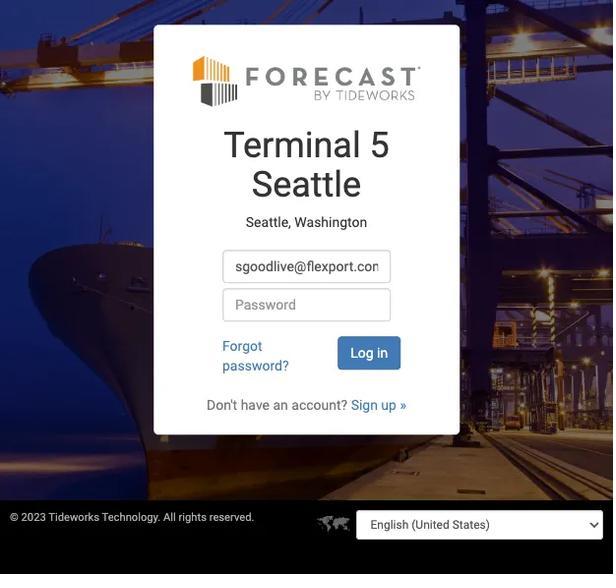 Task type: vqa. For each thing, say whether or not it's contained in the screenshot.
Seattle,
yes



Task type: locate. For each thing, give the bounding box(es) containing it.
©
[[10, 512, 19, 525]]

don't
[[207, 398, 237, 414]]

»
[[400, 398, 406, 414]]

don't have an account? sign up »
[[207, 398, 406, 414]]

an
[[273, 398, 288, 414]]

seattle,
[[246, 214, 291, 230]]

terminal
[[224, 126, 361, 167]]

5
[[370, 126, 390, 167]]

account?
[[292, 398, 348, 414]]

sign up » link
[[351, 398, 406, 414]]

2023
[[21, 512, 46, 525]]

technology.
[[102, 512, 161, 525]]

terminal 5 seattle seattle, washington
[[224, 126, 390, 230]]

tideworks
[[49, 512, 99, 525]]

password?
[[222, 359, 289, 374]]

seattle
[[252, 165, 361, 206]]

up
[[381, 398, 397, 414]]



Task type: describe. For each thing, give the bounding box(es) containing it.
log in
[[351, 346, 388, 362]]

forgot password?
[[222, 339, 289, 374]]

© 2023 tideworks technology. all rights reserved.
[[10, 512, 254, 525]]

reserved.
[[209, 512, 254, 525]]

rights
[[179, 512, 207, 525]]

washington
[[295, 214, 367, 230]]

Email or username text field
[[222, 250, 391, 284]]

sign
[[351, 398, 378, 414]]

forecast® by tideworks image
[[193, 54, 420, 108]]

forgot
[[222, 339, 262, 355]]

log in button
[[338, 337, 401, 370]]

log
[[351, 346, 374, 362]]

Password password field
[[222, 289, 391, 322]]

all
[[163, 512, 176, 525]]

in
[[377, 346, 388, 362]]

have
[[241, 398, 270, 414]]

forgot password? link
[[222, 339, 289, 374]]



